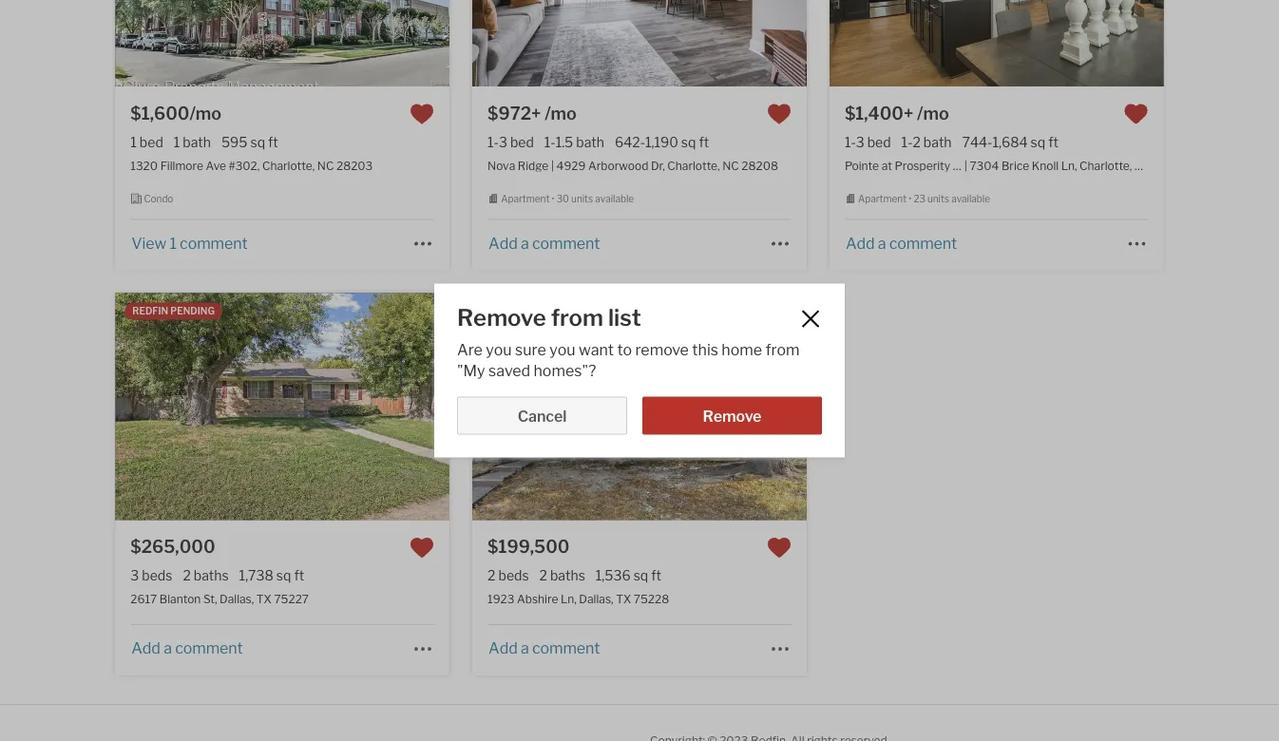 Task type: locate. For each thing, give the bounding box(es) containing it.
75227
[[274, 592, 309, 606]]

favorite button checkbox left $972+
[[410, 102, 434, 127]]

0 horizontal spatial /mo
[[190, 103, 222, 124]]

list
[[608, 304, 641, 332]]

1 bed from the left
[[140, 134, 163, 150]]

2 baths from the left
[[550, 568, 585, 584]]

sq for $265,000
[[276, 568, 291, 584]]

0 horizontal spatial dallas,
[[220, 592, 254, 606]]

1 favorite button checkbox from the left
[[410, 102, 434, 127]]

1 horizontal spatial dallas,
[[579, 592, 614, 606]]

favorite button image for $1,400+ /mo
[[1124, 102, 1149, 127]]

from right "home"
[[766, 341, 800, 359]]

0 horizontal spatial available
[[595, 193, 634, 205]]

1 vertical spatial ln,
[[561, 592, 577, 606]]

/mo for $1,600 /mo
[[190, 103, 222, 124]]

ln, right the 'abshire'
[[561, 592, 577, 606]]

30
[[557, 193, 569, 205]]

charlotte, right dr,
[[668, 159, 720, 172]]

1 available from the left
[[595, 193, 634, 205]]

ridge
[[518, 159, 549, 172]]

1 units from the left
[[571, 193, 593, 205]]

add a comment button
[[488, 234, 601, 252], [845, 234, 958, 252], [131, 639, 244, 658], [488, 639, 601, 658]]

sq up 75228
[[634, 568, 648, 584]]

ft up 75228
[[651, 568, 662, 584]]

condo
[[144, 193, 173, 205]]

/mo
[[190, 103, 222, 124], [545, 103, 577, 124], [917, 103, 949, 124]]

2 bed from the left
[[510, 134, 534, 150]]

tx for $199,500
[[616, 592, 631, 606]]

bed
[[140, 134, 163, 150], [510, 134, 534, 150], [868, 134, 891, 150]]

1 horizontal spatial 3
[[499, 134, 507, 150]]

2 bath from the left
[[576, 134, 604, 150]]

2 favorite button checkbox from the left
[[1124, 102, 1149, 127]]

arborwood
[[588, 159, 649, 172]]

$1,400+ /mo
[[845, 103, 949, 124]]

tx down 1,738 sq ft
[[256, 592, 272, 606]]

1- up pointe at prosperity village
[[902, 134, 913, 150]]

0 horizontal spatial favorite button checkbox
[[410, 102, 434, 127]]

1923
[[488, 592, 515, 606]]

1 horizontal spatial from
[[766, 341, 800, 359]]

apartment • 30 units available
[[501, 193, 634, 205]]

remove inside button
[[703, 407, 762, 426]]

photo of 4929 arborwood dr, charlotte, nc 28208 image
[[473, 0, 807, 87]]

/mo up 1.5
[[545, 103, 577, 124]]

2
[[913, 134, 921, 150], [183, 568, 191, 584], [488, 568, 496, 584], [539, 568, 547, 584]]

sure
[[515, 341, 546, 359]]

1- up ridge
[[544, 134, 556, 150]]

cancel
[[518, 407, 567, 426]]

1- up nova on the top left
[[488, 134, 499, 150]]

favorite button checkbox for $972+
[[767, 102, 792, 127]]

apartment down ridge
[[501, 193, 550, 205]]

sq up 75227
[[276, 568, 291, 584]]

bed up the at
[[868, 134, 891, 150]]

$972+ /mo
[[488, 103, 577, 124]]

2 horizontal spatial nc
[[1135, 159, 1152, 172]]

0 horizontal spatial 2 baths
[[183, 568, 229, 584]]

2 available from the left
[[952, 193, 990, 205]]

charlotte,
[[262, 159, 315, 172], [668, 159, 720, 172], [1080, 159, 1132, 172]]

you up saved
[[486, 341, 512, 359]]

bed up ridge
[[510, 134, 534, 150]]

available down 'arborwood' on the top
[[595, 193, 634, 205]]

from
[[551, 304, 604, 332], [766, 341, 800, 359]]

pointe
[[845, 159, 879, 172]]

a for add a comment button below blanton
[[164, 639, 172, 658]]

| left 7304
[[964, 159, 967, 172]]

1-3 bed up nova on the top left
[[488, 134, 534, 150]]

0 vertical spatial remove
[[457, 304, 546, 332]]

1 beds from the left
[[142, 568, 172, 584]]

1 horizontal spatial units
[[928, 193, 950, 205]]

units right '23'
[[928, 193, 950, 205]]

2 /mo from the left
[[545, 103, 577, 124]]

ln, right knoll
[[1061, 159, 1077, 172]]

3 beds
[[131, 568, 172, 584]]

2 baths up st,
[[183, 568, 229, 584]]

st,
[[203, 592, 217, 606]]

3 up '2617'
[[131, 568, 139, 584]]

apartment down the at
[[858, 193, 907, 205]]

favorite button checkbox for $1,600 /mo
[[410, 102, 434, 127]]

charlotte, right the #302,
[[262, 159, 315, 172]]

0 horizontal spatial bath
[[183, 134, 211, 150]]

remove for remove from list
[[457, 304, 546, 332]]

1,684
[[993, 134, 1028, 150]]

1 horizontal spatial |
[[964, 159, 967, 172]]

• left the 30
[[552, 193, 555, 205]]

this
[[692, 341, 718, 359]]

0 horizontal spatial baths
[[194, 568, 229, 584]]

bed up 1320
[[140, 134, 163, 150]]

add
[[489, 234, 518, 252], [846, 234, 875, 252], [131, 639, 160, 658], [489, 639, 518, 658]]

dallas, right st,
[[220, 592, 254, 606]]

favorite button checkbox up the | 7304 brice knoll ln, charlotte, nc 28269 at the top of the page
[[1124, 102, 1149, 127]]

2 1- from the left
[[544, 134, 556, 150]]

comment
[[180, 234, 248, 252], [532, 234, 600, 252], [889, 234, 957, 252], [175, 639, 243, 658], [532, 639, 600, 658]]

$265,000
[[131, 537, 215, 558]]

add a comment button down blanton
[[131, 639, 244, 658]]

2 dallas, from the left
[[579, 592, 614, 606]]

0 horizontal spatial •
[[552, 193, 555, 205]]

4929
[[557, 159, 586, 172]]

add down '2617'
[[131, 639, 160, 658]]

1 horizontal spatial charlotte,
[[668, 159, 720, 172]]

3 /mo from the left
[[917, 103, 949, 124]]

ft up 1320 fillmore ave #302, charlotte, nc 28203
[[268, 134, 278, 150]]

7304
[[970, 159, 999, 172]]

/mo for $972+ /mo
[[545, 103, 577, 124]]

add a comment down the 'abshire'
[[489, 639, 600, 658]]

1 for 1 bed
[[131, 134, 137, 150]]

comment right view
[[180, 234, 248, 252]]

units
[[571, 193, 593, 205], [928, 193, 950, 205]]

ft up knoll
[[1049, 134, 1059, 150]]

1 horizontal spatial available
[[952, 193, 990, 205]]

1 horizontal spatial bath
[[576, 134, 604, 150]]

charlotte, right knoll
[[1080, 159, 1132, 172]]

642-1,190 sq ft
[[615, 134, 709, 150]]

0 horizontal spatial beds
[[142, 568, 172, 584]]

0 horizontal spatial favorite button image
[[410, 102, 434, 127]]

tx down '1,536 sq ft'
[[616, 592, 631, 606]]

sq right 595
[[250, 134, 265, 150]]

1-3 bed up pointe
[[845, 134, 891, 150]]

add a comment
[[489, 234, 600, 252], [846, 234, 957, 252], [131, 639, 243, 658], [489, 639, 600, 658]]

2 baths for $199,500
[[539, 568, 585, 584]]

tx for $265,000
[[256, 592, 272, 606]]

0 horizontal spatial |
[[551, 159, 554, 172]]

1 up fillmore at the left of page
[[174, 134, 180, 150]]

1-3 bed
[[488, 134, 534, 150], [845, 134, 891, 150]]

28269
[[1154, 159, 1190, 172]]

1 horizontal spatial tx
[[616, 592, 631, 606]]

2 horizontal spatial favorite button image
[[1124, 102, 1149, 127]]

brice
[[1002, 159, 1030, 172]]

2 apartment from the left
[[858, 193, 907, 205]]

28203
[[336, 159, 373, 172]]

0 horizontal spatial apartment
[[501, 193, 550, 205]]

add a comment for add a comment button underneath the 'abshire'
[[489, 639, 600, 658]]

ft
[[268, 134, 278, 150], [699, 134, 709, 150], [1049, 134, 1059, 150], [294, 568, 304, 584], [651, 568, 662, 584]]

beds up '2617'
[[142, 568, 172, 584]]

remove from list element
[[457, 304, 776, 332]]

3 up nova on the top left
[[499, 134, 507, 150]]

available for $972+ /mo
[[595, 193, 634, 205]]

2 | from the left
[[964, 159, 967, 172]]

bath
[[183, 134, 211, 150], [576, 134, 604, 150], [924, 134, 952, 150]]

a down apartment • 30 units available
[[521, 234, 529, 252]]

1 dallas, from the left
[[220, 592, 254, 606]]

2 horizontal spatial 3
[[856, 134, 865, 150]]

2 units from the left
[[928, 193, 950, 205]]

baths
[[194, 568, 229, 584], [550, 568, 585, 584]]

2617 blanton st, dallas, tx 75227
[[131, 592, 309, 606]]

1- up pointe
[[845, 134, 856, 150]]

• left '23'
[[909, 193, 912, 205]]

1 horizontal spatial nc
[[723, 159, 739, 172]]

ft up 75227
[[294, 568, 304, 584]]

photo of 7304 brice knoll ln, charlotte, nc 28269 image
[[830, 0, 1164, 87]]

1 horizontal spatial 2 baths
[[539, 568, 585, 584]]

1 horizontal spatial /mo
[[545, 103, 577, 124]]

1,738
[[239, 568, 274, 584]]

add a comment down the 30
[[489, 234, 600, 252]]

ft right the 1,190
[[699, 134, 709, 150]]

| left 4929 at the left top of the page
[[551, 159, 554, 172]]

view 1 comment button
[[131, 234, 249, 252]]

apartment
[[501, 193, 550, 205], [858, 193, 907, 205]]

sq
[[250, 134, 265, 150], [681, 134, 696, 150], [1031, 134, 1046, 150], [276, 568, 291, 584], [634, 568, 648, 584]]

0 horizontal spatial charlotte,
[[262, 159, 315, 172]]

0 horizontal spatial from
[[551, 304, 604, 332]]

1 1-3 bed from the left
[[488, 134, 534, 150]]

a down the 'abshire'
[[521, 639, 529, 658]]

add a comment down '23'
[[846, 234, 957, 252]]

2 horizontal spatial /mo
[[917, 103, 949, 124]]

ft for $199,500
[[651, 568, 662, 584]]

sq right the 1,190
[[681, 134, 696, 150]]

view 1 comment
[[131, 234, 248, 252]]

1923 abshire ln, dallas, tx 75228
[[488, 592, 669, 606]]

a down apartment • 23 units available
[[878, 234, 886, 252]]

1 horizontal spatial beds
[[499, 568, 529, 584]]

dr,
[[651, 159, 665, 172]]

comment down apartment • 30 units available
[[532, 234, 600, 252]]

comment for $972+ /mo
[[532, 234, 600, 252]]

nc left 28203
[[317, 159, 334, 172]]

0 vertical spatial ln,
[[1061, 159, 1077, 172]]

2 charlotte, from the left
[[668, 159, 720, 172]]

75228
[[634, 592, 669, 606]]

1320 fillmore ave #302, charlotte, nc 28203
[[131, 159, 373, 172]]

units right the 30
[[571, 193, 593, 205]]

1
[[131, 134, 137, 150], [174, 134, 180, 150], [170, 234, 177, 252]]

2 beds from the left
[[499, 568, 529, 584]]

0 horizontal spatial tx
[[256, 592, 272, 606]]

2617
[[131, 592, 157, 606]]

village
[[953, 159, 989, 172]]

favorite button image
[[410, 102, 434, 127], [767, 536, 792, 560]]

dallas, down 1,536
[[579, 592, 614, 606]]

1-
[[488, 134, 499, 150], [544, 134, 556, 150], [845, 134, 856, 150], [902, 134, 913, 150]]

ln,
[[1061, 159, 1077, 172], [561, 592, 577, 606]]

1-3 bed for $1,400+
[[845, 134, 891, 150]]

28208
[[742, 159, 778, 172]]

beds up 1923
[[499, 568, 529, 584]]

1 apartment from the left
[[501, 193, 550, 205]]

0 horizontal spatial units
[[571, 193, 593, 205]]

available
[[595, 193, 634, 205], [952, 193, 990, 205]]

1 vertical spatial favorite button image
[[767, 536, 792, 560]]

nc left 28269
[[1135, 159, 1152, 172]]

0 horizontal spatial remove
[[457, 304, 546, 332]]

/mo up 1 bath
[[190, 103, 222, 124]]

1 charlotte, from the left
[[262, 159, 315, 172]]

bath up fillmore at the left of page
[[183, 134, 211, 150]]

beds
[[142, 568, 172, 584], [499, 568, 529, 584]]

1 vertical spatial remove
[[703, 407, 762, 426]]

3 bed from the left
[[868, 134, 891, 150]]

favorite button checkbox for $1,400+ /mo
[[1124, 102, 1149, 127]]

2 up blanton
[[183, 568, 191, 584]]

1 horizontal spatial •
[[909, 193, 912, 205]]

apartment • 23 units available
[[858, 193, 990, 205]]

comment down apartment • 23 units available
[[889, 234, 957, 252]]

comment for $1,400+ /mo
[[889, 234, 957, 252]]

1 horizontal spatial apartment
[[858, 193, 907, 205]]

2 baths up 1923 abshire ln, dallas, tx 75228
[[539, 568, 585, 584]]

add down pointe
[[846, 234, 875, 252]]

add a comment button down the 'abshire'
[[488, 639, 601, 658]]

baths up st,
[[194, 568, 229, 584]]

nc left 28208
[[723, 159, 739, 172]]

2 horizontal spatial charlotte,
[[1080, 159, 1132, 172]]

1 horizontal spatial favorite button image
[[767, 536, 792, 560]]

a
[[521, 234, 529, 252], [878, 234, 886, 252], [164, 639, 172, 658], [521, 639, 529, 658]]

bath right 1.5
[[576, 134, 604, 150]]

2 2 baths from the left
[[539, 568, 585, 584]]

add a comment button down the 30
[[488, 234, 601, 252]]

0 vertical spatial favorite button image
[[410, 102, 434, 127]]

1 horizontal spatial bed
[[510, 134, 534, 150]]

3 up pointe
[[856, 134, 865, 150]]

1,536 sq ft
[[596, 568, 662, 584]]

2 • from the left
[[909, 193, 912, 205]]

favorite button checkbox
[[410, 102, 434, 127], [1124, 102, 1149, 127]]

tx
[[256, 592, 272, 606], [616, 592, 631, 606]]

0 horizontal spatial 1-3 bed
[[488, 134, 534, 150]]

595
[[221, 134, 248, 150]]

1 tx from the left
[[256, 592, 272, 606]]

3 bath from the left
[[924, 134, 952, 150]]

1 vertical spatial from
[[766, 341, 800, 359]]

1 nc from the left
[[317, 159, 334, 172]]

remove down "home"
[[703, 407, 762, 426]]

1,190
[[645, 134, 679, 150]]

2 baths
[[183, 568, 229, 584], [539, 568, 585, 584]]

baths up 1923 abshire ln, dallas, tx 75228
[[550, 568, 585, 584]]

you up homes
[[550, 341, 576, 359]]

available down village
[[952, 193, 990, 205]]

favorite button checkbox
[[767, 102, 792, 127], [410, 536, 434, 560], [767, 536, 792, 560]]

favorite button image
[[767, 102, 792, 127], [1124, 102, 1149, 127], [410, 536, 434, 560]]

0 horizontal spatial nc
[[317, 159, 334, 172]]

from up want
[[551, 304, 604, 332]]

add a comment down blanton
[[131, 639, 243, 658]]

2 horizontal spatial bath
[[924, 134, 952, 150]]

2 horizontal spatial bed
[[868, 134, 891, 150]]

1 baths from the left
[[194, 568, 229, 584]]

1 horizontal spatial remove
[[703, 407, 762, 426]]

to
[[617, 341, 632, 359]]

1 horizontal spatial favorite button image
[[767, 102, 792, 127]]

a for add a comment button underneath the 'abshire'
[[521, 639, 529, 658]]

remove
[[457, 304, 546, 332], [703, 407, 762, 426]]

homes
[[534, 362, 582, 380]]

1 horizontal spatial you
[[550, 341, 576, 359]]

0 horizontal spatial you
[[486, 341, 512, 359]]

1 horizontal spatial favorite button checkbox
[[1124, 102, 1149, 127]]

bath up 'prosperity'
[[924, 134, 952, 150]]

"
[[457, 362, 463, 380]]

comment down st,
[[175, 639, 243, 658]]

1 2 baths from the left
[[183, 568, 229, 584]]

$1,400+
[[845, 103, 914, 124]]

a down blanton
[[164, 639, 172, 658]]

remove up sure
[[457, 304, 546, 332]]

favorite button checkbox for $265,000
[[410, 536, 434, 560]]

1 up 1320
[[131, 134, 137, 150]]

4 1- from the left
[[902, 134, 913, 150]]

/mo up 1-2 bath
[[917, 103, 949, 124]]

1 horizontal spatial baths
[[550, 568, 585, 584]]

3 for $972+
[[499, 134, 507, 150]]

|
[[551, 159, 554, 172], [964, 159, 967, 172]]

2 tx from the left
[[616, 592, 631, 606]]

1 • from the left
[[552, 193, 555, 205]]

2 1-3 bed from the left
[[845, 134, 891, 150]]

dallas,
[[220, 592, 254, 606], [579, 592, 614, 606]]

1 /mo from the left
[[190, 103, 222, 124]]

0 horizontal spatial bed
[[140, 134, 163, 150]]

1 horizontal spatial 1-3 bed
[[845, 134, 891, 150]]



Task type: vqa. For each thing, say whether or not it's contained in the screenshot.
Add a comment button underneath "Abshire" Add a comment
yes



Task type: describe. For each thing, give the bounding box(es) containing it.
from inside are you sure you want to remove this home from "
[[766, 341, 800, 359]]

0 horizontal spatial 3
[[131, 568, 139, 584]]

1.5
[[556, 134, 573, 150]]

dallas, for $265,000
[[220, 592, 254, 606]]

redfin
[[132, 306, 168, 317]]

baths for $265,000
[[194, 568, 229, 584]]

0 horizontal spatial ln,
[[561, 592, 577, 606]]

3 for $1,400+
[[856, 134, 865, 150]]

23
[[914, 193, 926, 205]]

• for $972+
[[552, 193, 555, 205]]

3 nc from the left
[[1135, 159, 1152, 172]]

a for add a comment button underneath the 30
[[521, 234, 529, 252]]

1-2 bath
[[902, 134, 952, 150]]

2 nc from the left
[[723, 159, 739, 172]]

add a comment for add a comment button underneath the 30
[[489, 234, 600, 252]]

knoll
[[1032, 159, 1059, 172]]

1 bath
[[174, 134, 211, 150]]

photo of 1320 fillmore ave #302, charlotte, nc 28203 image
[[115, 0, 450, 87]]

1 for 1 bath
[[174, 134, 180, 150]]

744-
[[962, 134, 993, 150]]

744-1,684 sq ft
[[962, 134, 1059, 150]]

favorite button image for $972+ /mo
[[767, 102, 792, 127]]

favorite button image for $1,600
[[410, 102, 434, 127]]

cancel button
[[457, 397, 627, 435]]

prosperity
[[895, 159, 951, 172]]

at
[[882, 159, 892, 172]]

1 you from the left
[[486, 341, 512, 359]]

remove from list
[[457, 304, 641, 332]]

remove
[[635, 341, 689, 359]]

comment down 1923 abshire ln, dallas, tx 75228
[[532, 639, 600, 658]]

are you sure you want to remove this home from "
[[457, 341, 800, 380]]

saved
[[489, 362, 530, 380]]

ft for $265,000
[[294, 568, 304, 584]]

0 horizontal spatial favorite button image
[[410, 536, 434, 560]]

1 1- from the left
[[488, 134, 499, 150]]

are
[[457, 341, 483, 359]]

642-
[[615, 134, 645, 150]]

sq for $1,600
[[250, 134, 265, 150]]

abshire
[[517, 592, 558, 606]]

add down nova on the top left
[[489, 234, 518, 252]]

1 | from the left
[[551, 159, 554, 172]]

2 up 1923
[[488, 568, 496, 584]]

/mo for $1,400+ /mo
[[917, 103, 949, 124]]

2 beds
[[488, 568, 529, 584]]

home
[[722, 341, 762, 359]]

add a comment for add a comment button underneath '23'
[[846, 234, 957, 252]]

1-1.5 bath
[[544, 134, 604, 150]]

bed for $972+
[[510, 134, 534, 150]]

3 charlotte, from the left
[[1080, 159, 1132, 172]]

| 7304 brice knoll ln, charlotte, nc 28269
[[964, 159, 1190, 172]]

nova
[[488, 159, 515, 172]]

fillmore
[[160, 159, 203, 172]]

sq for $199,500
[[634, 568, 648, 584]]

• for $1,400+
[[909, 193, 912, 205]]

$1,600
[[131, 103, 190, 124]]

my
[[463, 362, 485, 380]]

pointe at prosperity village
[[845, 159, 989, 172]]

1320
[[131, 159, 158, 172]]

#302,
[[229, 159, 260, 172]]

bed for $1,400+
[[868, 134, 891, 150]]

a for add a comment button underneath '23'
[[878, 234, 886, 252]]

add a comment for add a comment button below blanton
[[131, 639, 243, 658]]

favorite button checkbox for $199,500
[[767, 536, 792, 560]]

1 bed
[[131, 134, 163, 150]]

view
[[131, 234, 166, 252]]

beds for $199,500
[[499, 568, 529, 584]]

my saved homes "?
[[463, 362, 596, 380]]

bath for $972+
[[576, 134, 604, 150]]

remove from list dialog
[[434, 284, 845, 458]]

pending
[[170, 306, 215, 317]]

photo of 1923 abshire ln, dallas, tx 75228 image
[[473, 293, 807, 520]]

beds for $265,000
[[142, 568, 172, 584]]

1 bath from the left
[[183, 134, 211, 150]]

2 up the 'abshire'
[[539, 568, 547, 584]]

3 1- from the left
[[845, 134, 856, 150]]

units for $1,400+ /mo
[[928, 193, 950, 205]]

2 you from the left
[[550, 341, 576, 359]]

2 up pointe at prosperity village
[[913, 134, 921, 150]]

nova ridge | 4929 arborwood dr, charlotte, nc 28208
[[488, 159, 778, 172]]

add a comment button down '23'
[[845, 234, 958, 252]]

$1,600 /mo
[[131, 103, 222, 124]]

1 horizontal spatial ln,
[[1061, 159, 1077, 172]]

units for $972+ /mo
[[571, 193, 593, 205]]

1-3 bed for $972+
[[488, 134, 534, 150]]

redfin pending
[[132, 306, 215, 317]]

comment for $1,600 /mo
[[180, 234, 248, 252]]

1,536
[[596, 568, 631, 584]]

sq up knoll
[[1031, 134, 1046, 150]]

apartment for $1,400+
[[858, 193, 907, 205]]

remove for remove
[[703, 407, 762, 426]]

apartment for $972+
[[501, 193, 550, 205]]

bath for $1,400+
[[924, 134, 952, 150]]

ave
[[206, 159, 226, 172]]

favorite button image for $199,500
[[767, 536, 792, 560]]

available for $1,400+ /mo
[[952, 193, 990, 205]]

want
[[579, 341, 614, 359]]

1 right view
[[170, 234, 177, 252]]

photo of 2617 blanton st, dallas, tx 75227 image
[[115, 293, 450, 520]]

$199,500
[[488, 537, 570, 558]]

0 vertical spatial from
[[551, 304, 604, 332]]

"?
[[582, 362, 596, 380]]

2 baths for $265,000
[[183, 568, 229, 584]]

$972+
[[488, 103, 541, 124]]

ft for $1,600
[[268, 134, 278, 150]]

blanton
[[159, 592, 201, 606]]

remove button
[[642, 397, 822, 435]]

1,738 sq ft
[[239, 568, 304, 584]]

595 sq ft
[[221, 134, 278, 150]]

add down 1923
[[489, 639, 518, 658]]

dallas, for $199,500
[[579, 592, 614, 606]]

baths for $199,500
[[550, 568, 585, 584]]



